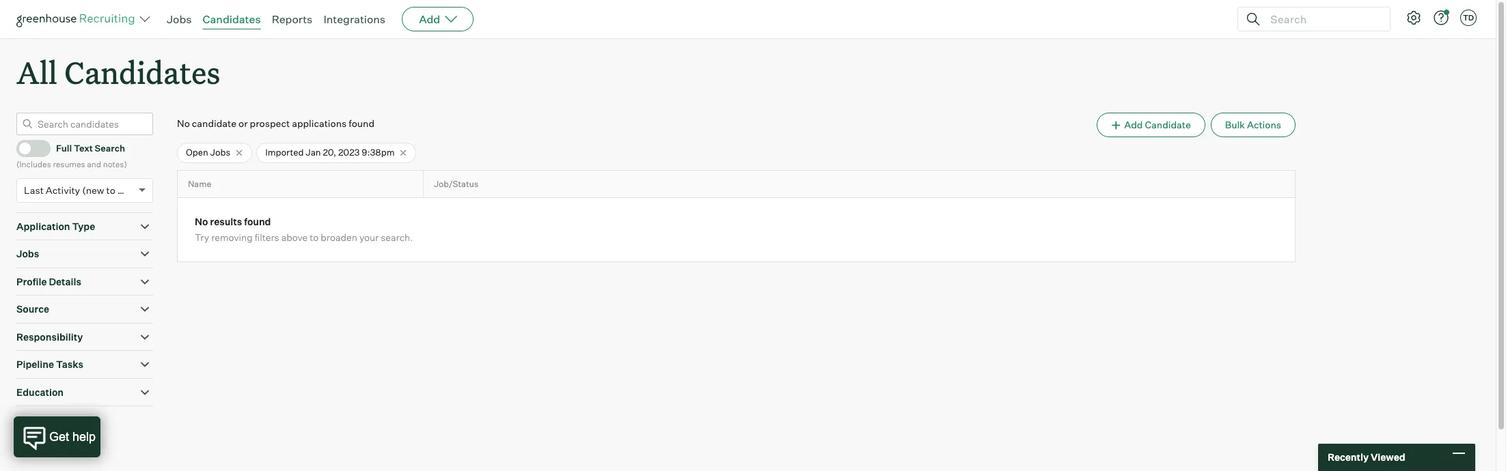 Task type: vqa. For each thing, say whether or not it's contained in the screenshot.
"Job Status:" at the right top of the page
no



Task type: locate. For each thing, give the bounding box(es) containing it.
2 vertical spatial jobs
[[16, 248, 39, 260]]

1 horizontal spatial add
[[1125, 119, 1144, 131]]

found up filters
[[244, 216, 271, 228]]

jan
[[306, 147, 321, 158]]

name
[[188, 179, 211, 189]]

reset
[[37, 421, 62, 432]]

jobs right open
[[210, 147, 231, 158]]

pipeline tasks
[[16, 359, 83, 371]]

2 horizontal spatial jobs
[[210, 147, 231, 158]]

jobs left 'candidates' link
[[167, 12, 192, 26]]

text
[[74, 143, 93, 154]]

add inside popup button
[[419, 12, 440, 26]]

no for no results found try removing filters above to broaden your search.
[[195, 216, 208, 228]]

1 vertical spatial found
[[244, 216, 271, 228]]

add candidate link
[[1097, 113, 1206, 138]]

0 horizontal spatial to
[[106, 184, 116, 196]]

1 vertical spatial no
[[195, 216, 208, 228]]

candidates right jobs link
[[203, 12, 261, 26]]

all candidates
[[16, 52, 220, 92]]

Search candidates field
[[16, 113, 153, 136]]

applications
[[292, 118, 347, 129]]

recently viewed
[[1329, 452, 1406, 464]]

application
[[16, 221, 70, 232]]

9:38pm
[[362, 147, 395, 158]]

to left "old)"
[[106, 184, 116, 196]]

jobs
[[167, 12, 192, 26], [210, 147, 231, 158], [16, 248, 39, 260]]

integrations link
[[324, 12, 386, 26]]

0 horizontal spatial add
[[419, 12, 440, 26]]

candidate
[[192, 118, 237, 129]]

20,
[[323, 147, 336, 158]]

1 vertical spatial candidates
[[64, 52, 220, 92]]

reset filters
[[37, 421, 92, 432]]

bulk
[[1226, 119, 1246, 131]]

no left candidate
[[177, 118, 190, 129]]

no results found try removing filters above to broaden your search.
[[195, 216, 413, 244]]

found up 2023
[[349, 118, 375, 129]]

td button
[[1461, 10, 1478, 26]]

candidates down jobs link
[[64, 52, 220, 92]]

td
[[1464, 13, 1475, 23]]

all
[[16, 52, 57, 92]]

0 vertical spatial no
[[177, 118, 190, 129]]

0 horizontal spatial no
[[177, 118, 190, 129]]

1 horizontal spatial no
[[195, 216, 208, 228]]

found inside the no results found try removing filters above to broaden your search.
[[244, 216, 271, 228]]

jobs up profile
[[16, 248, 39, 260]]

source
[[16, 304, 49, 315]]

no up 'try'
[[195, 216, 208, 228]]

1 vertical spatial to
[[310, 232, 319, 244]]

and
[[87, 159, 101, 170]]

no candidate or prospect applications found
[[177, 118, 375, 129]]

candidate
[[1146, 119, 1192, 131]]

job/status
[[434, 179, 479, 189]]

pipeline
[[16, 359, 54, 371]]

no
[[177, 118, 190, 129], [195, 216, 208, 228]]

1 horizontal spatial to
[[310, 232, 319, 244]]

bulk actions
[[1226, 119, 1282, 131]]

0 horizontal spatial found
[[244, 216, 271, 228]]

found
[[349, 118, 375, 129], [244, 216, 271, 228]]

broaden
[[321, 232, 357, 244]]

(new
[[82, 184, 104, 196]]

add for add
[[419, 12, 440, 26]]

add
[[419, 12, 440, 26], [1125, 119, 1144, 131]]

reset filters button
[[16, 414, 99, 439]]

2023
[[338, 147, 360, 158]]

0 vertical spatial jobs
[[167, 12, 192, 26]]

try
[[195, 232, 209, 244]]

integrations
[[324, 12, 386, 26]]

no inside the no results found try removing filters above to broaden your search.
[[195, 216, 208, 228]]

application type
[[16, 221, 95, 232]]

0 horizontal spatial jobs
[[16, 248, 39, 260]]

removing
[[211, 232, 253, 244]]

last
[[24, 184, 44, 196]]

imported
[[265, 147, 304, 158]]

1 vertical spatial add
[[1125, 119, 1144, 131]]

to right above
[[310, 232, 319, 244]]

prospect
[[250, 118, 290, 129]]

1 horizontal spatial found
[[349, 118, 375, 129]]

type
[[72, 221, 95, 232]]

to
[[106, 184, 116, 196], [310, 232, 319, 244]]

search
[[95, 143, 125, 154]]

full
[[56, 143, 72, 154]]

tasks
[[56, 359, 83, 371]]

candidates
[[203, 12, 261, 26], [64, 52, 220, 92]]

add for add candidate
[[1125, 119, 1144, 131]]

0 vertical spatial add
[[419, 12, 440, 26]]

open
[[186, 147, 208, 158]]

results
[[210, 216, 242, 228]]

configure image
[[1406, 10, 1423, 26]]



Task type: describe. For each thing, give the bounding box(es) containing it.
0 vertical spatial found
[[349, 118, 375, 129]]

greenhouse recruiting image
[[16, 11, 139, 27]]

to inside the no results found try removing filters above to broaden your search.
[[310, 232, 319, 244]]

filters
[[64, 421, 92, 432]]

reports
[[272, 12, 313, 26]]

(includes
[[16, 159, 51, 170]]

above
[[281, 232, 308, 244]]

search.
[[381, 232, 413, 244]]

open jobs
[[186, 147, 231, 158]]

resumes
[[53, 159, 85, 170]]

or
[[239, 118, 248, 129]]

1 vertical spatial jobs
[[210, 147, 231, 158]]

Search text field
[[1268, 9, 1378, 29]]

0 vertical spatial candidates
[[203, 12, 261, 26]]

actions
[[1248, 119, 1282, 131]]

add candidate
[[1125, 119, 1192, 131]]

profile details
[[16, 276, 81, 288]]

old)
[[118, 184, 135, 196]]

education
[[16, 387, 64, 398]]

profile
[[16, 276, 47, 288]]

last activity (new to old)
[[24, 184, 135, 196]]

details
[[49, 276, 81, 288]]

checkmark image
[[23, 143, 33, 153]]

reports link
[[272, 12, 313, 26]]

recently
[[1329, 452, 1370, 464]]

0 vertical spatial to
[[106, 184, 116, 196]]

bulk actions link
[[1211, 113, 1296, 138]]

activity
[[46, 184, 80, 196]]

jobs link
[[167, 12, 192, 26]]

viewed
[[1372, 452, 1406, 464]]

candidates link
[[203, 12, 261, 26]]

responsibility
[[16, 331, 83, 343]]

1 horizontal spatial jobs
[[167, 12, 192, 26]]

notes)
[[103, 159, 127, 170]]

filters
[[255, 232, 279, 244]]

td button
[[1458, 7, 1480, 29]]

add button
[[402, 7, 474, 31]]

your
[[360, 232, 379, 244]]

no for no candidate or prospect applications found
[[177, 118, 190, 129]]

full text search (includes resumes and notes)
[[16, 143, 127, 170]]

imported jan 20, 2023 9:38pm
[[265, 147, 395, 158]]

last activity (new to old) option
[[24, 184, 135, 196]]



